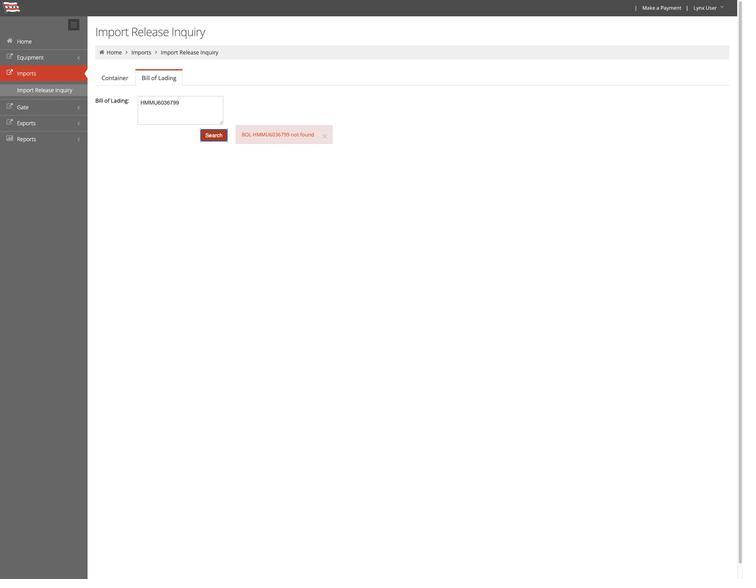 Task type: locate. For each thing, give the bounding box(es) containing it.
1 vertical spatial imports link
[[0, 65, 88, 81]]

exports link
[[0, 115, 88, 131]]

bill left lading:
[[95, 97, 103, 104]]

1 horizontal spatial angle right image
[[153, 49, 160, 55]]

0 horizontal spatial bill
[[95, 97, 103, 104]]

container link
[[95, 70, 135, 86]]

bill
[[142, 74, 150, 82], [95, 97, 103, 104]]

1 vertical spatial external link image
[[6, 104, 14, 109]]

lynx user
[[694, 4, 717, 11]]

1 vertical spatial bill
[[95, 97, 103, 104]]

0 horizontal spatial home
[[17, 38, 32, 45]]

home right home image
[[107, 49, 122, 56]]

0 horizontal spatial import
[[17, 86, 34, 94]]

of left lading
[[151, 74, 157, 82]]

external link image left gate
[[6, 104, 14, 109]]

import release inquiry link
[[161, 49, 218, 56], [0, 84, 88, 96]]

external link image up bar chart image
[[6, 120, 14, 125]]

0 horizontal spatial import release inquiry link
[[0, 84, 88, 96]]

imports link up bill of lading
[[131, 49, 151, 56]]

2 vertical spatial external link image
[[6, 120, 14, 125]]

inquiry
[[171, 24, 205, 40], [201, 49, 218, 56], [55, 86, 72, 94]]

1 horizontal spatial home
[[107, 49, 122, 56]]

| left the lynx
[[686, 4, 689, 11]]

release
[[131, 24, 169, 40], [180, 49, 199, 56], [35, 86, 54, 94]]

import up home image
[[95, 24, 129, 40]]

2 horizontal spatial import
[[161, 49, 178, 56]]

1 vertical spatial import release inquiry link
[[0, 84, 88, 96]]

0 vertical spatial home
[[17, 38, 32, 45]]

| left make
[[635, 4, 637, 11]]

angle right image up bill of lading
[[153, 49, 160, 55]]

2 vertical spatial release
[[35, 86, 54, 94]]

home link right home image
[[107, 49, 122, 56]]

external link image down external link image
[[6, 70, 14, 75]]

imports down equipment
[[17, 70, 36, 77]]

bill of lading
[[142, 74, 176, 82]]

1 vertical spatial import
[[161, 49, 178, 56]]

container
[[102, 74, 128, 82]]

angle right image
[[123, 49, 130, 55], [153, 49, 160, 55]]

make a payment link
[[639, 0, 684, 16]]

import release inquiry
[[95, 24, 205, 40], [161, 49, 218, 56], [17, 86, 72, 94]]

of left lading:
[[104, 97, 110, 104]]

imports link down equipment
[[0, 65, 88, 81]]

0 vertical spatial import
[[95, 24, 129, 40]]

found
[[300, 131, 314, 138]]

2 vertical spatial import release inquiry
[[17, 86, 72, 94]]

0 horizontal spatial home link
[[0, 33, 88, 49]]

0 horizontal spatial imports
[[17, 70, 36, 77]]

make a payment
[[643, 4, 682, 11]]

|
[[635, 4, 637, 11], [686, 4, 689, 11]]

home
[[17, 38, 32, 45], [107, 49, 122, 56]]

1 | from the left
[[635, 4, 637, 11]]

0 vertical spatial release
[[131, 24, 169, 40]]

1 horizontal spatial of
[[151, 74, 157, 82]]

imports
[[131, 49, 151, 56], [17, 70, 36, 77]]

1 horizontal spatial import release inquiry link
[[161, 49, 218, 56]]

home link up equipment
[[0, 33, 88, 49]]

0 horizontal spatial release
[[35, 86, 54, 94]]

2 vertical spatial import
[[17, 86, 34, 94]]

home right home icon
[[17, 38, 32, 45]]

lading
[[158, 74, 176, 82]]

import up lading
[[161, 49, 178, 56]]

external link image inside exports link
[[6, 120, 14, 125]]

1 vertical spatial of
[[104, 97, 110, 104]]

home link
[[0, 33, 88, 49], [107, 49, 122, 56]]

3 external link image from the top
[[6, 120, 14, 125]]

0 vertical spatial of
[[151, 74, 157, 82]]

2 vertical spatial inquiry
[[55, 86, 72, 94]]

1 horizontal spatial imports link
[[131, 49, 151, 56]]

0 horizontal spatial imports link
[[0, 65, 88, 81]]

home image
[[98, 49, 105, 55]]

1 horizontal spatial |
[[686, 4, 689, 11]]

a
[[657, 4, 660, 11]]

user
[[706, 4, 717, 11]]

lynx
[[694, 4, 705, 11]]

external link image
[[6, 54, 14, 60]]

bill left lading
[[142, 74, 150, 82]]

of for lading:
[[104, 97, 110, 104]]

1 horizontal spatial home link
[[107, 49, 122, 56]]

1 external link image from the top
[[6, 70, 14, 75]]

0 vertical spatial external link image
[[6, 70, 14, 75]]

of
[[151, 74, 157, 82], [104, 97, 110, 104]]

0 horizontal spatial angle right image
[[123, 49, 130, 55]]

imports up bill of lading
[[131, 49, 151, 56]]

import release inquiry link up gate link
[[0, 84, 88, 96]]

bol hmmu6036799 not found
[[242, 131, 314, 138]]

angle right image right home image
[[123, 49, 130, 55]]

bill of lading:
[[95, 97, 129, 104]]

of for lading
[[151, 74, 157, 82]]

1 horizontal spatial release
[[131, 24, 169, 40]]

0 horizontal spatial of
[[104, 97, 110, 104]]

1 horizontal spatial bill
[[142, 74, 150, 82]]

2 external link image from the top
[[6, 104, 14, 109]]

0 horizontal spatial |
[[635, 4, 637, 11]]

import
[[95, 24, 129, 40], [161, 49, 178, 56], [17, 86, 34, 94]]

external link image for gate
[[6, 104, 14, 109]]

reports link
[[0, 131, 88, 147]]

make
[[643, 4, 655, 11]]

imports link
[[131, 49, 151, 56], [0, 65, 88, 81]]

1 horizontal spatial imports
[[131, 49, 151, 56]]

external link image inside gate link
[[6, 104, 14, 109]]

1 horizontal spatial import
[[95, 24, 129, 40]]

0 vertical spatial import release inquiry link
[[161, 49, 218, 56]]

0 vertical spatial bill
[[142, 74, 150, 82]]

external link image
[[6, 70, 14, 75], [6, 104, 14, 109], [6, 120, 14, 125]]

import release inquiry link up lading
[[161, 49, 218, 56]]

1 vertical spatial release
[[180, 49, 199, 56]]

import up gate
[[17, 86, 34, 94]]

2 horizontal spatial release
[[180, 49, 199, 56]]



Task type: describe. For each thing, give the bounding box(es) containing it.
bill for bill of lading
[[142, 74, 150, 82]]

1 vertical spatial home
[[107, 49, 122, 56]]

gate link
[[0, 99, 88, 115]]

not
[[291, 131, 299, 138]]

search button
[[200, 129, 228, 142]]

bol
[[242, 131, 252, 138]]

2 | from the left
[[686, 4, 689, 11]]

equipment link
[[0, 49, 88, 65]]

bill of lading link
[[135, 70, 183, 86]]

lynx user link
[[690, 0, 729, 16]]

0 vertical spatial imports
[[131, 49, 151, 56]]

reports
[[17, 135, 36, 143]]

1 angle right image from the left
[[123, 49, 130, 55]]

equipment
[[17, 54, 44, 61]]

lading:
[[111, 97, 129, 104]]

1 vertical spatial imports
[[17, 70, 36, 77]]

payment
[[661, 4, 682, 11]]

Bill of Lading: text field
[[138, 96, 223, 125]]

0 vertical spatial inquiry
[[171, 24, 205, 40]]

external link image for imports
[[6, 70, 14, 75]]

exports
[[17, 119, 36, 127]]

0 vertical spatial import release inquiry
[[95, 24, 205, 40]]

external link image for exports
[[6, 120, 14, 125]]

bill for bill of lading:
[[95, 97, 103, 104]]

angle down image
[[718, 4, 726, 10]]

gate
[[17, 104, 29, 111]]

1 vertical spatial import release inquiry
[[161, 49, 218, 56]]

1 vertical spatial inquiry
[[201, 49, 218, 56]]

home image
[[6, 38, 14, 44]]

bar chart image
[[6, 136, 14, 141]]

hmmu6036799
[[253, 131, 290, 138]]

0 vertical spatial imports link
[[131, 49, 151, 56]]

search
[[205, 132, 223, 139]]

2 angle right image from the left
[[153, 49, 160, 55]]



Task type: vqa. For each thing, say whether or not it's contained in the screenshot.
the external link image within the "Equipment" LINK
no



